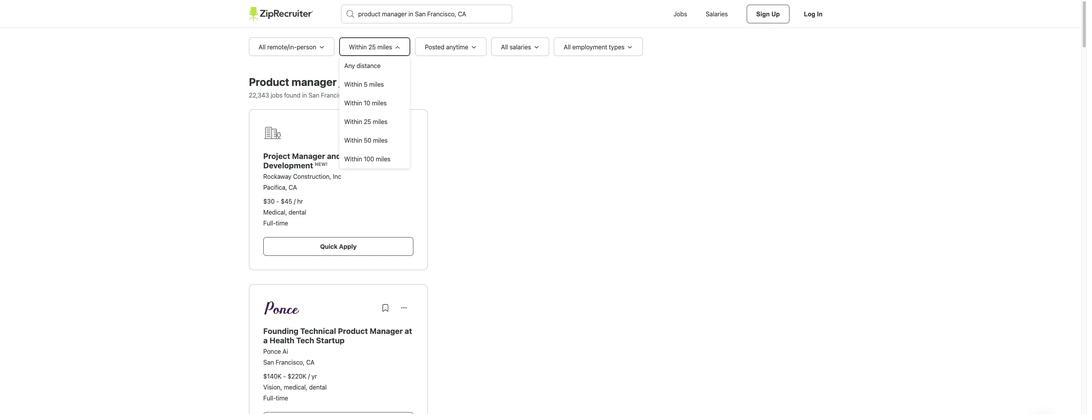 Task type: describe. For each thing, give the bounding box(es) containing it.
employment
[[572, 44, 607, 51]]

all employment types button
[[554, 37, 643, 56]]

development
[[263, 161, 313, 170]]

within for within 5 miles button
[[344, 81, 362, 88]]

in
[[817, 11, 823, 18]]

medical,
[[284, 384, 307, 391]]

within 50 miles
[[344, 137, 388, 144]]

project
[[263, 152, 290, 161]]

within 25 miles button
[[340, 112, 410, 131]]

all employment types
[[564, 44, 625, 51]]

in
[[302, 92, 307, 99]]

within for within 100 miles "button"
[[344, 156, 362, 163]]

100
[[364, 156, 374, 163]]

construction,
[[293, 173, 331, 180]]

up
[[772, 11, 780, 18]]

$140k
[[263, 373, 282, 380]]

new!
[[315, 161, 328, 167]]

all for all remote/in-person
[[259, 44, 266, 51]]

yr
[[311, 373, 317, 380]]

rockaway construction, inc link
[[263, 173, 341, 180]]

salaries
[[706, 11, 728, 18]]

within 10 miles
[[344, 100, 387, 107]]

dental inside $140k - $220k / yr vision, medical, dental full-time
[[309, 384, 327, 391]]

rockaway
[[263, 173, 291, 180]]

all for all salaries
[[501, 44, 508, 51]]

san inside founding technical product manager at a health tech startup ponce ai san francisco, ca
[[263, 359, 274, 366]]

any distance button
[[340, 56, 410, 75]]

$220k
[[288, 373, 306, 380]]

within 100 miles button
[[340, 150, 410, 168]]

product inside product manager jobs 22,343 jobs found in san francisco,  ca
[[249, 75, 289, 88]]

francisco, inside product manager jobs 22,343 jobs found in san francisco,  ca
[[321, 92, 350, 99]]

a
[[263, 336, 268, 345]]

posted anytime
[[425, 44, 468, 51]]

time inside $30 - $45 / hr medical, dental full-time
[[276, 220, 288, 227]]

within for within 25 miles dropdown button
[[349, 44, 367, 51]]

/ for project manager and business development
[[294, 198, 296, 205]]

ai
[[283, 348, 288, 355]]

miles for within 100 miles "button"
[[376, 156, 390, 163]]

quick
[[320, 243, 338, 250]]

jobs
[[673, 11, 687, 18]]

manager
[[292, 75, 337, 88]]

medical,
[[263, 209, 287, 216]]

within 10 miles button
[[340, 94, 410, 112]]

any
[[344, 62, 355, 69]]

hr
[[297, 198, 303, 205]]

0 vertical spatial jobs
[[339, 75, 361, 88]]

ponce ai link
[[263, 348, 288, 355]]

Search job title or keyword search field
[[341, 5, 512, 23]]

time inside $140k - $220k / yr vision, medical, dental full-time
[[276, 395, 288, 402]]

22,343
[[249, 92, 269, 99]]

ca inside rockaway construction, inc pacifica, ca
[[289, 184, 297, 191]]

salaries
[[510, 44, 531, 51]]

project manager and business development
[[263, 152, 377, 170]]

5
[[364, 81, 368, 88]]

person
[[297, 44, 316, 51]]

quick apply
[[320, 243, 357, 250]]

$140k - $220k / yr vision, medical, dental full-time
[[263, 373, 327, 402]]

- for project manager and business development
[[276, 198, 279, 205]]

full- inside $30 - $45 / hr medical, dental full-time
[[263, 220, 276, 227]]

$45
[[281, 198, 292, 205]]

within 50 miles button
[[340, 131, 410, 150]]

types
[[609, 44, 625, 51]]

technical
[[300, 327, 336, 336]]

main element
[[249, 0, 832, 28]]

found
[[284, 92, 300, 99]]

rockaway construction, inc pacifica, ca
[[263, 173, 341, 191]]

within 25 miles button
[[339, 37, 410, 56]]

startup
[[316, 336, 345, 345]]

apply
[[339, 243, 357, 250]]

miles for within 25 miles button
[[373, 118, 387, 125]]

pacifica,
[[263, 184, 287, 191]]

all remote/in-person button
[[249, 37, 335, 56]]

all salaries
[[501, 44, 531, 51]]

founding technical product manager at a health tech startup ponce ai san francisco, ca
[[263, 327, 412, 366]]

within for within 50 miles button
[[344, 137, 362, 144]]

within for within 10 miles button
[[344, 100, 362, 107]]

ponce
[[263, 348, 281, 355]]



Task type: locate. For each thing, give the bounding box(es) containing it.
miles right 50 on the top left of the page
[[373, 137, 388, 144]]

within inside within 100 miles "button"
[[344, 156, 362, 163]]

1 horizontal spatial ca
[[306, 359, 315, 366]]

within left 100
[[344, 156, 362, 163]]

miles inside dropdown button
[[377, 44, 392, 51]]

- for founding technical product manager at a health tech startup
[[283, 373, 286, 380]]

1 time from the top
[[276, 220, 288, 227]]

within 25 miles inside dropdown button
[[349, 44, 392, 51]]

anytime
[[446, 44, 468, 51]]

0 vertical spatial san
[[309, 92, 319, 99]]

1 vertical spatial /
[[308, 373, 310, 380]]

any distance
[[344, 62, 381, 69]]

sign up
[[756, 11, 780, 18]]

full-
[[263, 220, 276, 227], [263, 395, 276, 402]]

1 horizontal spatial -
[[283, 373, 286, 380]]

product
[[249, 75, 289, 88], [338, 327, 368, 336]]

1 horizontal spatial manager
[[370, 327, 403, 336]]

2 full- from the top
[[263, 395, 276, 402]]

ca
[[352, 92, 360, 99], [289, 184, 297, 191], [306, 359, 315, 366]]

miles up any distance button
[[377, 44, 392, 51]]

miles for within 50 miles button
[[373, 137, 388, 144]]

1 vertical spatial product
[[338, 327, 368, 336]]

1 all from the left
[[259, 44, 266, 51]]

- right $140k
[[283, 373, 286, 380]]

1 vertical spatial dental
[[309, 384, 327, 391]]

distance
[[357, 62, 381, 69]]

25 up any distance button
[[368, 44, 376, 51]]

- right $30
[[276, 198, 279, 205]]

within left 5
[[344, 81, 362, 88]]

1 horizontal spatial jobs
[[339, 75, 361, 88]]

san inside product manager jobs 22,343 jobs found in san francisco,  ca
[[309, 92, 319, 99]]

2 time from the top
[[276, 395, 288, 402]]

dental down hr
[[289, 209, 306, 216]]

within 25 miles
[[349, 44, 392, 51], [344, 118, 387, 125]]

within
[[349, 44, 367, 51], [344, 81, 362, 88], [344, 100, 362, 107], [344, 118, 362, 125], [344, 137, 362, 144], [344, 156, 362, 163]]

1 vertical spatial -
[[283, 373, 286, 380]]

0 horizontal spatial dental
[[289, 209, 306, 216]]

within 100 miles
[[344, 156, 390, 163]]

0 vertical spatial ca
[[352, 92, 360, 99]]

/ left yr
[[308, 373, 310, 380]]

0 horizontal spatial jobs
[[271, 92, 283, 99]]

miles right 10
[[372, 100, 387, 107]]

0 horizontal spatial francisco,
[[276, 359, 305, 366]]

within inside within 5 miles button
[[344, 81, 362, 88]]

1 horizontal spatial /
[[308, 373, 310, 380]]

jobs link
[[664, 0, 696, 28]]

1 horizontal spatial all
[[501, 44, 508, 51]]

manager inside the project manager and business development
[[292, 152, 325, 161]]

all remote/in-person
[[259, 44, 316, 51]]

1 vertical spatial manager
[[370, 327, 403, 336]]

0 horizontal spatial san
[[263, 359, 274, 366]]

25 for within 25 miles dropdown button
[[368, 44, 376, 51]]

posted anytime button
[[415, 37, 487, 56]]

all for all employment types
[[564, 44, 571, 51]]

1 horizontal spatial dental
[[309, 384, 327, 391]]

within 25 miles for within 25 miles button
[[344, 118, 387, 125]]

dental inside $30 - $45 / hr medical, dental full-time
[[289, 209, 306, 216]]

all inside popup button
[[564, 44, 571, 51]]

2 horizontal spatial all
[[564, 44, 571, 51]]

1 vertical spatial ca
[[289, 184, 297, 191]]

miles for within 25 miles dropdown button
[[377, 44, 392, 51]]

francisco, down manager
[[321, 92, 350, 99]]

product up 22,343 at left top
[[249, 75, 289, 88]]

within 25 miles for within 25 miles dropdown button
[[349, 44, 392, 51]]

all left remote/in-
[[259, 44, 266, 51]]

3 all from the left
[[564, 44, 571, 51]]

at
[[405, 327, 412, 336]]

0 vertical spatial manager
[[292, 152, 325, 161]]

0 vertical spatial francisco,
[[321, 92, 350, 99]]

0 vertical spatial product
[[249, 75, 289, 88]]

1 full- from the top
[[263, 220, 276, 227]]

ca up within 10 miles
[[352, 92, 360, 99]]

0 horizontal spatial /
[[294, 198, 296, 205]]

0 horizontal spatial -
[[276, 198, 279, 205]]

ziprecruiter image
[[249, 7, 313, 21]]

log in
[[804, 11, 823, 18]]

all left salaries
[[501, 44, 508, 51]]

quick apply button
[[263, 237, 413, 256]]

within for within 25 miles button
[[344, 118, 362, 125]]

2 vertical spatial ca
[[306, 359, 315, 366]]

miles
[[377, 44, 392, 51], [369, 81, 384, 88], [372, 100, 387, 107], [373, 118, 387, 125], [373, 137, 388, 144], [376, 156, 390, 163]]

health
[[270, 336, 294, 345]]

/ inside $30 - $45 / hr medical, dental full-time
[[294, 198, 296, 205]]

product inside founding technical product manager at a health tech startup ponce ai san francisco, ca
[[338, 327, 368, 336]]

save job for later image
[[381, 303, 390, 313]]

all salaries button
[[491, 37, 549, 56]]

log in link
[[794, 5, 832, 23]]

2 horizontal spatial ca
[[352, 92, 360, 99]]

0 horizontal spatial product
[[249, 75, 289, 88]]

-
[[276, 198, 279, 205], [283, 373, 286, 380]]

full- down 'medical,'
[[263, 220, 276, 227]]

within inside within 25 miles dropdown button
[[349, 44, 367, 51]]

sign
[[756, 11, 770, 18]]

jobs left 5
[[339, 75, 361, 88]]

san down ponce
[[263, 359, 274, 366]]

within inside within 50 miles button
[[344, 137, 362, 144]]

miles right 5
[[369, 81, 384, 88]]

1 vertical spatial francisco,
[[276, 359, 305, 366]]

time down 'medical,'
[[276, 220, 288, 227]]

we found 22,343+ open positions dialog
[[0, 0, 1081, 414]]

francisco,
[[321, 92, 350, 99], [276, 359, 305, 366]]

founding technical product manager at a health tech startup image
[[263, 301, 301, 315]]

all
[[259, 44, 266, 51], [501, 44, 508, 51], [564, 44, 571, 51]]

within inside within 25 miles button
[[344, 118, 362, 125]]

50
[[364, 137, 371, 144]]

2 all from the left
[[501, 44, 508, 51]]

within 25 miles up within 50 miles
[[344, 118, 387, 125]]

full- inside $140k - $220k / yr vision, medical, dental full-time
[[263, 395, 276, 402]]

log
[[804, 11, 815, 18]]

full- down vision,
[[263, 395, 276, 402]]

product up startup
[[338, 327, 368, 336]]

within 25 miles inside button
[[344, 118, 387, 125]]

25 inside dropdown button
[[368, 44, 376, 51]]

25 for within 25 miles button
[[364, 118, 371, 125]]

francisco, down ai
[[276, 359, 305, 366]]

None button
[[395, 299, 413, 317]]

within up any distance
[[349, 44, 367, 51]]

25 up 50 on the top left of the page
[[364, 118, 371, 125]]

remote/in-
[[267, 44, 297, 51]]

0 horizontal spatial all
[[259, 44, 266, 51]]

0 vertical spatial full-
[[263, 220, 276, 227]]

within down within 10 miles
[[344, 118, 362, 125]]

ca inside product manager jobs 22,343 jobs found in san francisco,  ca
[[352, 92, 360, 99]]

0 horizontal spatial manager
[[292, 152, 325, 161]]

dental
[[289, 209, 306, 216], [309, 384, 327, 391]]

miles down within 10 miles button
[[373, 118, 387, 125]]

dental down yr
[[309, 384, 327, 391]]

within 25 miles up the distance
[[349, 44, 392, 51]]

1 horizontal spatial san
[[309, 92, 319, 99]]

miles for within 10 miles button
[[372, 100, 387, 107]]

job card menu element
[[395, 132, 413, 139]]

$30 - $45 / hr medical, dental full-time
[[263, 198, 306, 227]]

0 horizontal spatial ca
[[289, 184, 297, 191]]

1 horizontal spatial product
[[338, 327, 368, 336]]

posted
[[425, 44, 444, 51]]

within 5 miles button
[[340, 75, 410, 94]]

10
[[364, 100, 370, 107]]

manager up "new!"
[[292, 152, 325, 161]]

tech
[[296, 336, 314, 345]]

/
[[294, 198, 296, 205], [308, 373, 310, 380]]

1 vertical spatial san
[[263, 359, 274, 366]]

1 vertical spatial within 25 miles
[[344, 118, 387, 125]]

manager inside founding technical product manager at a health tech startup ponce ai san francisco, ca
[[370, 327, 403, 336]]

pacifica, ca link
[[263, 184, 297, 191]]

0 vertical spatial /
[[294, 198, 296, 205]]

inc
[[333, 173, 341, 180]]

within left 10
[[344, 100, 362, 107]]

ca down rockaway construction, inc link
[[289, 184, 297, 191]]

25
[[368, 44, 376, 51], [364, 118, 371, 125]]

$30
[[263, 198, 275, 205]]

san
[[309, 92, 319, 99], [263, 359, 274, 366]]

francisco, inside founding technical product manager at a health tech startup ponce ai san francisco, ca
[[276, 359, 305, 366]]

25 inside button
[[364, 118, 371, 125]]

founding
[[263, 327, 299, 336]]

manager left "at"
[[370, 327, 403, 336]]

all left employment
[[564, 44, 571, 51]]

san right in
[[309, 92, 319, 99]]

- inside $140k - $220k / yr vision, medical, dental full-time
[[283, 373, 286, 380]]

product manager jobs 22,343 jobs found in san francisco,  ca
[[249, 75, 361, 99]]

vision,
[[263, 384, 282, 391]]

ca inside founding technical product manager at a health tech startup ponce ai san francisco, ca
[[306, 359, 315, 366]]

miles inside "button"
[[376, 156, 390, 163]]

0 vertical spatial -
[[276, 198, 279, 205]]

1 vertical spatial 25
[[364, 118, 371, 125]]

business
[[343, 152, 377, 161]]

0 vertical spatial within 25 miles
[[349, 44, 392, 51]]

jobs
[[339, 75, 361, 88], [271, 92, 283, 99]]

0 vertical spatial 25
[[368, 44, 376, 51]]

1 vertical spatial jobs
[[271, 92, 283, 99]]

1 vertical spatial time
[[276, 395, 288, 402]]

/ left hr
[[294, 198, 296, 205]]

- inside $30 - $45 / hr medical, dental full-time
[[276, 198, 279, 205]]

1 horizontal spatial francisco,
[[321, 92, 350, 99]]

miles inside button
[[369, 81, 384, 88]]

miles right 100
[[376, 156, 390, 163]]

manager
[[292, 152, 325, 161], [370, 327, 403, 336]]

ca up yr
[[306, 359, 315, 366]]

miles for within 5 miles button
[[369, 81, 384, 88]]

founding technical product manager at a health tech startup link
[[263, 327, 412, 345]]

1 vertical spatial full-
[[263, 395, 276, 402]]

0 vertical spatial dental
[[289, 209, 306, 216]]

sign up link
[[747, 5, 790, 23]]

0 vertical spatial time
[[276, 220, 288, 227]]

time down vision,
[[276, 395, 288, 402]]

/ for founding technical product manager at a health tech startup
[[308, 373, 310, 380]]

salaries link
[[696, 0, 737, 28]]

within 5 miles
[[344, 81, 384, 88]]

within left 50 on the top left of the page
[[344, 137, 362, 144]]

/ inside $140k - $220k / yr vision, medical, dental full-time
[[308, 373, 310, 380]]

and
[[327, 152, 341, 161]]

within inside within 10 miles button
[[344, 100, 362, 107]]

jobs left found
[[271, 92, 283, 99]]

san francisco, ca link
[[263, 359, 315, 366]]



Task type: vqa. For each thing, say whether or not it's contained in the screenshot.
second Technical Support & Enterprise Systems Analyst element from left
no



